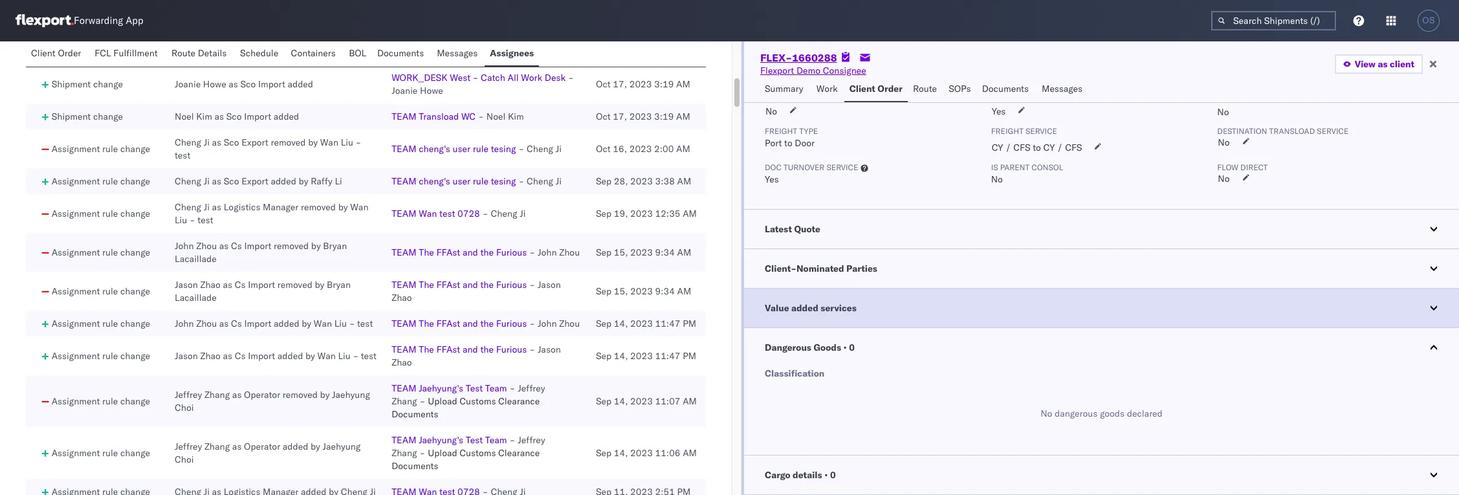 Task type: vqa. For each thing, say whether or not it's contained in the screenshot.
Log
no



Task type: locate. For each thing, give the bounding box(es) containing it.
as down noel kim as sco import added on the left of page
[[212, 137, 222, 148]]

schedule
[[240, 47, 279, 59]]

jaehyung
[[332, 389, 370, 401], [323, 441, 361, 453]]

1 vertical spatial route
[[913, 83, 938, 95]]

0 right "details" on the bottom of page
[[831, 469, 836, 481]]

1 horizontal spatial client
[[850, 83, 876, 95]]

1 and from the top
[[463, 247, 478, 258]]

as inside cheng ji as logistics manager removed by wan liu - test
[[212, 201, 222, 213]]

0 vertical spatial shipment change
[[52, 39, 123, 51]]

am for joanie howe as sco import added
[[677, 78, 691, 90]]

am
[[677, 39, 691, 51], [677, 78, 691, 90], [677, 111, 691, 122], [677, 143, 691, 155], [678, 175, 692, 187], [683, 208, 697, 219], [678, 247, 692, 258], [678, 286, 692, 297], [683, 396, 697, 407], [683, 447, 697, 459]]

1 vertical spatial sep 15, 2023 9:34 am
[[596, 286, 692, 297]]

1 horizontal spatial to
[[1033, 142, 1042, 153]]

3 assignment from the top
[[52, 208, 100, 219]]

0 vertical spatial team jaehyung's test team -
[[392, 383, 515, 394]]

2 operator from the top
[[244, 441, 280, 453]]

by inside jeffrey zhang as operator added by jaehyung choi
[[311, 441, 320, 453]]

2 shipment from the top
[[52, 78, 91, 90]]

by inside the "jason zhao as cs import removed by bryan lacaillade"
[[315, 279, 325, 291]]

am for cheng ji as sco export added by raffy li
[[678, 175, 692, 187]]

client-nominated parties
[[765, 263, 878, 275]]

2 3:19 from the top
[[655, 78, 674, 90]]

2 lacaillade from the top
[[175, 292, 217, 304]]

as down jeffrey zhang as operator removed by jaehyung choi
[[232, 441, 242, 453]]

test
[[175, 150, 191, 161], [440, 208, 455, 219], [198, 214, 213, 226], [357, 318, 373, 330], [361, 350, 377, 362]]

0 horizontal spatial cfs
[[1014, 142, 1031, 153]]

as
[[239, 39, 248, 51], [1379, 58, 1388, 70], [229, 78, 238, 90], [215, 111, 224, 122], [212, 137, 222, 148], [212, 175, 222, 187], [212, 201, 222, 213], [219, 240, 229, 252], [223, 279, 233, 291], [219, 318, 229, 330], [223, 350, 233, 362], [232, 389, 242, 401], [232, 441, 242, 453]]

sep for jason zhao as cs import removed by bryan lacaillade
[[596, 286, 612, 297]]

clearance
[[499, 396, 540, 407], [499, 447, 540, 459]]

0 vertical spatial •
[[844, 342, 847, 354]]

change for cheng ji as logistics manager removed by wan liu - test
[[120, 208, 150, 219]]

as for jeffrey zhang as operator removed by jaehyung choi
[[232, 389, 242, 401]]

client order down consignee
[[850, 83, 903, 95]]

1 vertical spatial pm
[[683, 350, 697, 362]]

by
[[308, 137, 318, 148], [299, 175, 309, 187], [338, 201, 348, 213], [311, 240, 321, 252], [315, 279, 325, 291], [302, 318, 312, 330], [306, 350, 315, 362], [320, 389, 330, 401], [311, 441, 320, 453]]

2 17, from the top
[[613, 78, 627, 90]]

14, for jason zhao as cs import added by wan liu - test
[[614, 350, 628, 362]]

removed up john zhou as cs import added by wan liu - test on the left of the page
[[278, 279, 313, 291]]

2023 for john zhou as cs import added by wan liu - test
[[631, 318, 653, 330]]

4 furious from the top
[[496, 344, 527, 355]]

zhang inside jeffrey zhang as operator removed by jaehyung choi
[[205, 389, 230, 401]]

0 horizontal spatial messages
[[437, 47, 478, 59]]

pm for john zhou
[[683, 318, 697, 330]]

messages button up service
[[1037, 77, 1090, 102]]

1 vertical spatial user
[[453, 175, 471, 187]]

team the ffast and the furious - for jason zhao as cs import added by wan liu - test
[[392, 344, 535, 355]]

1 horizontal spatial howe
[[420, 85, 443, 96]]

1 the from the top
[[481, 247, 494, 258]]

1 vertical spatial clearance
[[499, 447, 540, 459]]

tesing up team wan test 0728 - cheng ji
[[491, 175, 516, 187]]

0 horizontal spatial •
[[825, 469, 828, 481]]

desk inside work_desk west - catch all work desk - nicholas pezza
[[545, 33, 566, 45]]

export down noel kim as sco import added on the left of page
[[242, 137, 269, 148]]

route inside button
[[172, 47, 196, 59]]

liu inside "cheng ji as sco export removed by wan liu - test"
[[341, 137, 353, 148]]

to down service
[[1033, 142, 1042, 153]]

kim down joanie howe as sco import added
[[196, 111, 212, 122]]

removed for john zhou as cs import removed by bryan lacaillade
[[274, 240, 309, 252]]

work
[[521, 33, 543, 45], [521, 72, 543, 84], [817, 83, 838, 95]]

zhao inside the "jason zhao as cs import removed by bryan lacaillade"
[[200, 279, 221, 291]]

1 vertical spatial oct 17, 2023 3:19 am
[[596, 78, 691, 90]]

assignees button
[[485, 41, 539, 67]]

order for client order button to the bottom
[[878, 83, 903, 95]]

4 and from the top
[[463, 344, 478, 355]]

2 upload from the top
[[428, 447, 458, 459]]

howe inside the work_desk west - catch all work desk - joanie howe
[[420, 85, 443, 96]]

change for jeffrey zhang as operator added by jaehyung choi
[[120, 447, 150, 459]]

17, for team transload wc - noel kim
[[613, 111, 627, 122]]

7 team from the top
[[392, 318, 417, 330]]

0 vertical spatial sep 14, 2023 11:47 pm
[[596, 318, 697, 330]]

2 pm from the top
[[683, 350, 697, 362]]

1 catch from the top
[[481, 33, 506, 45]]

team for cheng ji as sco export removed by wan liu - test
[[392, 143, 417, 155]]

sco down 'schedule' button
[[241, 78, 256, 90]]

operator inside jeffrey zhang as operator added by jaehyung choi
[[244, 441, 280, 453]]

team jaehyung's test team - for jeffrey zhang as operator removed by jaehyung choi
[[392, 383, 515, 394]]

logistics left containers
[[251, 39, 288, 51]]

operator inside jeffrey zhang as operator removed by jaehyung choi
[[244, 389, 280, 401]]

0 vertical spatial order
[[58, 47, 81, 59]]

1 vertical spatial all
[[508, 72, 519, 84]]

liu inside cheng ji as logistics manager removed by wan liu - test
[[175, 214, 187, 226]]

• right "details" on the bottom of page
[[825, 469, 828, 481]]

1 horizontal spatial 0
[[850, 342, 855, 354]]

0 horizontal spatial messages button
[[432, 41, 485, 67]]

removed down jason zhao as cs import added by wan liu - test
[[283, 389, 318, 401]]

wan inside cheng ji as logistics manager removed by wan liu - test
[[350, 201, 369, 213]]

6 assignment from the top
[[52, 318, 100, 330]]

2023 for jeffrey zhang as operator added by jaehyung choi
[[631, 447, 653, 459]]

5 team from the top
[[392, 247, 417, 258]]

no inside intermodal no
[[1218, 106, 1230, 118]]

1 team from the top
[[392, 111, 417, 122]]

test inside "cheng ji as sco export removed by wan liu - test"
[[175, 150, 191, 161]]

user down team transload wc - noel kim
[[453, 143, 471, 155]]

sep 15, 2023 9:34 am
[[596, 247, 692, 258], [596, 286, 692, 297]]

logistics inside cheng ji as logistics manager removed by wan liu - test
[[224, 201, 261, 213]]

joanie howe as sco import added
[[175, 78, 313, 90]]

noel right wc
[[487, 111, 506, 122]]

2 jeffrey zhang from the top
[[392, 434, 545, 459]]

cy / cfs to cy / cfs
[[992, 142, 1083, 153]]

/ up 'parent'
[[1006, 142, 1012, 153]]

export for removed
[[242, 137, 269, 148]]

am for jeffrey zhang as operator removed by jaehyung choi
[[683, 396, 697, 407]]

bryan inside the "jason zhao as cs import removed by bryan lacaillade"
[[327, 279, 351, 291]]

1 horizontal spatial pezza
[[430, 46, 454, 58]]

cs for jason zhao as cs import added by wan liu - test
[[235, 350, 246, 362]]

2 ffast from the top
[[437, 279, 461, 291]]

joanie down route details button
[[175, 78, 201, 90]]

removed inside jeffrey zhang as operator removed by jaehyung choi
[[283, 389, 318, 401]]

0 vertical spatial route
[[172, 47, 196, 59]]

jason zhao as cs import added by wan liu - test
[[175, 350, 377, 362]]

1 jeffrey zhang from the top
[[392, 383, 545, 407]]

2 team cheng's user rule tesing - cheng ji from the top
[[392, 175, 562, 187]]

change for jeffrey zhang as operator removed by jaehyung choi
[[120, 396, 150, 407]]

as down joanie howe as sco import added
[[215, 111, 224, 122]]

import down john zhou as cs import removed by bryan lacaillade
[[248, 279, 275, 291]]

14, for jeffrey zhang as operator removed by jaehyung choi
[[614, 396, 628, 407]]

0 horizontal spatial joanie
[[175, 78, 201, 90]]

1 lacaillade from the top
[[175, 253, 217, 265]]

import inside the "jason zhao as cs import removed by bryan lacaillade"
[[248, 279, 275, 291]]

noel kim as sco import added
[[175, 111, 299, 122]]

1 all from the top
[[508, 33, 519, 45]]

no inside is parent consol no
[[992, 174, 1003, 185]]

1 horizontal spatial /
[[1058, 142, 1063, 153]]

noel down route details button
[[175, 111, 194, 122]]

cheng inside cheng ji as logistics manager removed by wan liu - test
[[175, 201, 201, 213]]

2 assignment from the top
[[52, 175, 100, 187]]

0 vertical spatial logistics
[[251, 39, 288, 51]]

0 vertical spatial team the ffast and the furious -
[[392, 279, 535, 291]]

work_desk inside the work_desk west - catch all work desk - joanie howe
[[392, 72, 448, 84]]

by down jeffrey zhang as operator removed by jaehyung choi
[[311, 441, 320, 453]]

sep for john zhou as cs import removed by bryan lacaillade
[[596, 247, 612, 258]]

client-
[[765, 263, 797, 275]]

3 shipment from the top
[[52, 111, 91, 122]]

1 vertical spatial client
[[850, 83, 876, 95]]

work_desk for nicholas
[[392, 33, 448, 45]]

1 vertical spatial jaehyung
[[323, 441, 361, 453]]

lacaillade
[[175, 253, 217, 265], [175, 292, 217, 304]]

1 vertical spatial team the ffast and the furious - john zhou
[[392, 318, 580, 330]]

0 vertical spatial upload customs clearance documents
[[392, 396, 540, 420]]

1 vertical spatial customs
[[460, 447, 496, 459]]

1 cy from the left
[[992, 142, 1004, 153]]

as right details
[[239, 39, 248, 51]]

jaehyung's
[[419, 383, 464, 394], [419, 434, 464, 446]]

2 the from the top
[[481, 279, 494, 291]]

8 team from the top
[[392, 344, 417, 355]]

2023 for cheng ji as sco export added by raffy li
[[631, 175, 653, 187]]

1 vertical spatial shipment change
[[52, 78, 123, 90]]

2 kim from the left
[[508, 111, 524, 122]]

2 work_desk from the top
[[392, 72, 448, 84]]

cfs
[[1014, 142, 1031, 153], [1066, 142, 1083, 153]]

as inside the "jason zhao as cs import removed by bryan lacaillade"
[[223, 279, 233, 291]]

operator for removed
[[244, 389, 280, 401]]

tesing down team transload wc - noel kim
[[491, 143, 516, 155]]

1 vertical spatial team
[[485, 434, 507, 446]]

2 jason zhao from the top
[[392, 344, 561, 368]]

1 ffast from the top
[[437, 247, 461, 258]]

rule for jeffrey zhang as operator removed by jaehyung choi
[[102, 396, 118, 407]]

8 assignment from the top
[[52, 396, 100, 407]]

yes down delivery
[[992, 106, 1006, 117]]

- inside cheng ji as logistics manager removed by wan liu - test
[[190, 214, 195, 226]]

9 assignment rule change from the top
[[52, 447, 150, 459]]

1 vertical spatial team the ffast and the furious -
[[392, 344, 535, 355]]

howe down details
[[203, 78, 226, 90]]

2 team the ffast and the furious - john zhou from the top
[[392, 318, 580, 330]]

1 vertical spatial cheng's
[[419, 175, 451, 187]]

0 vertical spatial operator
[[244, 389, 280, 401]]

test inside cheng ji as logistics manager removed by wan liu - test
[[198, 214, 213, 226]]

2:00
[[655, 143, 674, 155]]

as inside view as client button
[[1379, 58, 1388, 70]]

manager for removed
[[263, 201, 299, 213]]

no down flow
[[1219, 173, 1230, 185]]

pezza inside work_desk west - catch all work desk - nicholas pezza
[[430, 46, 454, 58]]

to
[[785, 137, 793, 149], [1033, 142, 1042, 153]]

west inside the work_desk west - catch all work desk - joanie howe
[[450, 72, 471, 84]]

work inside the work_desk west - catch all work desk - joanie howe
[[521, 72, 543, 84]]

by up jason zhao as cs import added by wan liu - test
[[302, 318, 312, 330]]

import down the "jason zhao as cs import removed by bryan lacaillade"
[[244, 318, 272, 330]]

1 vertical spatial team jaehyung's test team -
[[392, 434, 515, 446]]

4 ffast from the top
[[437, 344, 461, 355]]

classification
[[765, 368, 825, 379]]

6 team from the top
[[392, 279, 417, 291]]

change for jason zhao as cs import added by wan liu - test
[[120, 350, 150, 362]]

import up "cheng ji as sco export removed by wan liu - test" at the left top of the page
[[244, 111, 271, 122]]

catch up assignees
[[481, 33, 506, 45]]

1 vertical spatial documents button
[[977, 77, 1037, 102]]

import down 'schedule' button
[[258, 78, 285, 90]]

0 vertical spatial catch
[[481, 33, 506, 45]]

change for john zhou as cs import added by wan liu - test
[[120, 318, 150, 330]]

3 3:19 from the top
[[655, 111, 674, 122]]

2 catch from the top
[[481, 72, 506, 84]]

sco inside "cheng ji as sco export removed by wan liu - test"
[[224, 137, 239, 148]]

0 right goods
[[850, 342, 855, 354]]

as inside "cheng ji as sco export removed by wan liu - test"
[[212, 137, 222, 148]]

by down john zhou as cs import added by wan liu - test on the left of the page
[[306, 350, 315, 362]]

1 clearance from the top
[[499, 396, 540, 407]]

2 vertical spatial oct 17, 2023 3:19 am
[[596, 111, 691, 122]]

work_desk inside work_desk west - catch all work desk - nicholas pezza
[[392, 33, 448, 45]]

1 vertical spatial 3:19
[[655, 78, 674, 90]]

1 vertical spatial catch
[[481, 72, 506, 84]]

customs for jeffrey zhang as operator added by jaehyung choi
[[460, 447, 496, 459]]

as up noel kim as sco import added on the left of page
[[229, 78, 238, 90]]

1 vertical spatial work_desk
[[392, 72, 448, 84]]

1 shipment change from the top
[[52, 39, 123, 51]]

2 team from the top
[[392, 143, 417, 155]]

2 team jaehyung's test team - from the top
[[392, 434, 515, 446]]

work_desk up transload
[[392, 72, 448, 84]]

upload customs clearance documents
[[392, 396, 540, 420], [392, 447, 540, 472]]

0 vertical spatial 15,
[[614, 247, 628, 258]]

route
[[172, 47, 196, 59], [913, 83, 938, 95]]

0 vertical spatial pm
[[683, 318, 697, 330]]

2 cheng's from the top
[[419, 175, 451, 187]]

test for cheng ji as sco export removed by wan liu - test
[[175, 150, 191, 161]]

5 assignment from the top
[[52, 286, 100, 297]]

cheng's down transload
[[419, 143, 451, 155]]

catch down assignees button
[[481, 72, 506, 84]]

2 user from the top
[[453, 175, 471, 187]]

is
[[992, 163, 999, 172]]

1 horizontal spatial •
[[844, 342, 847, 354]]

1 vertical spatial desk
[[545, 72, 566, 84]]

wan inside "cheng ji as sco export removed by wan liu - test"
[[320, 137, 339, 148]]

operator for added
[[244, 441, 280, 453]]

1 vertical spatial client order
[[850, 83, 903, 95]]

by for jason zhao as cs import removed by bryan lacaillade
[[315, 279, 325, 291]]

desk inside the work_desk west - catch all work desk - joanie howe
[[545, 72, 566, 84]]

1 oct 17, 2023 3:19 am from the top
[[596, 39, 691, 51]]

jaehyung inside jeffrey zhang as operator removed by jaehyung choi
[[332, 389, 370, 401]]

0 vertical spatial all
[[508, 33, 519, 45]]

joanie inside the work_desk west - catch all work desk - joanie howe
[[392, 85, 418, 96]]

0 vertical spatial 0
[[850, 342, 855, 354]]

order left the route button
[[878, 83, 903, 95]]

import for joanie howe as sco import added
[[258, 78, 285, 90]]

1 horizontal spatial route
[[913, 83, 938, 95]]

cs inside the "jason zhao as cs import removed by bryan lacaillade"
[[235, 279, 246, 291]]

0 horizontal spatial kim
[[196, 111, 212, 122]]

work_desk right "bol" button
[[392, 33, 448, 45]]

2 furious from the top
[[496, 279, 527, 291]]

work up assignees
[[521, 33, 543, 45]]

3 the from the top
[[481, 318, 494, 330]]

team the ffast and the furious - john zhou for sep 14, 2023 11:47 pm
[[392, 318, 580, 330]]

jason inside the "jason zhao as cs import removed by bryan lacaillade"
[[175, 279, 198, 291]]

no down is
[[992, 174, 1003, 185]]

3 oct 17, 2023 3:19 am from the top
[[596, 111, 691, 122]]

declared
[[1128, 408, 1163, 420]]

team for john zhou as cs import added by wan liu - test
[[392, 318, 417, 330]]

export down "cheng ji as sco export removed by wan liu - test" at the left top of the page
[[242, 175, 269, 187]]

user
[[453, 143, 471, 155], [453, 175, 471, 187]]

1 horizontal spatial order
[[878, 83, 903, 95]]

desk for work_desk west - catch all work desk - nicholas pezza
[[545, 33, 566, 45]]

5 assignment rule change from the top
[[52, 286, 150, 297]]

17,
[[613, 39, 627, 51], [613, 78, 627, 90], [613, 111, 627, 122]]

by up raffy
[[308, 137, 318, 148]]

choi
[[175, 402, 194, 414], [175, 454, 194, 466]]

by down jason zhao as cs import added by wan liu - test
[[320, 389, 330, 401]]

1 jaehyung's from the top
[[419, 383, 464, 394]]

2 14, from the top
[[614, 350, 628, 362]]

manager inside cheng ji as logistics manager removed by wan liu - test
[[263, 201, 299, 213]]

2 oct 17, 2023 3:19 am from the top
[[596, 78, 691, 90]]

upload customs clearance documents for jeffrey zhang as operator added by jaehyung choi
[[392, 447, 540, 472]]

documents button
[[372, 41, 432, 67], [977, 77, 1037, 102]]

import for jason zhao as cs import added by wan liu - test
[[248, 350, 275, 362]]

type
[[800, 126, 818, 136]]

0 horizontal spatial client order
[[31, 47, 81, 59]]

removed down raffy
[[301, 201, 336, 213]]

sep 14, 2023 11:07 am
[[596, 396, 697, 407]]

forwarding
[[74, 15, 123, 27]]

2023 for noel kim as sco import added
[[630, 111, 652, 122]]

sco for joanie howe as sco import added
[[241, 78, 256, 90]]

1 west from the top
[[450, 33, 471, 45]]

1 vertical spatial upload customs clearance documents
[[392, 447, 540, 472]]

3 oct from the top
[[596, 111, 611, 122]]

2 desk from the top
[[545, 72, 566, 84]]

as down john zhou as cs import removed by bryan lacaillade
[[223, 279, 233, 291]]

destination
[[1218, 126, 1268, 136]]

the for jason zhao as cs import removed by bryan lacaillade
[[419, 279, 434, 291]]

all up assignees
[[508, 33, 519, 45]]

1 horizontal spatial nicholas
[[392, 46, 428, 58]]

assignment rule change for cheng ji as sco export added by raffy li
[[52, 175, 150, 187]]

1 upload from the top
[[428, 396, 458, 407]]

shipment
[[52, 39, 91, 51], [52, 78, 91, 90], [52, 111, 91, 122]]

as inside john zhou as cs import removed by bryan lacaillade
[[219, 240, 229, 252]]

furious for jason zhao as cs import added by wan liu - test
[[496, 344, 527, 355]]

15, for john zhou
[[614, 247, 628, 258]]

user up team wan test 0728 - cheng ji
[[453, 175, 471, 187]]

as down "cheng ji as sco export removed by wan liu - test" at the left top of the page
[[212, 175, 222, 187]]

as down cheng ji as sco export added by raffy li
[[212, 201, 222, 213]]

sco down joanie howe as sco import added
[[226, 111, 242, 122]]

2023
[[630, 39, 652, 51], [630, 78, 652, 90], [630, 111, 652, 122], [630, 143, 652, 155], [631, 175, 653, 187], [631, 208, 653, 219], [631, 247, 653, 258], [631, 286, 653, 297], [631, 318, 653, 330], [631, 350, 653, 362], [631, 396, 653, 407], [631, 447, 653, 459]]

by for cheng ji as sco export removed by wan liu - test
[[308, 137, 318, 148]]

pezza
[[213, 39, 237, 51], [430, 46, 454, 58]]

cheng ji as logistics manager removed by wan liu - test
[[175, 201, 369, 226]]

removed down cheng ji as logistics manager removed by wan liu - test
[[274, 240, 309, 252]]

added
[[328, 39, 354, 51], [288, 78, 313, 90], [274, 111, 299, 122], [271, 175, 297, 187], [792, 302, 819, 314], [274, 318, 300, 330], [278, 350, 303, 362], [283, 441, 308, 453]]

2 upload customs clearance documents from the top
[[392, 447, 540, 472]]

2 and from the top
[[463, 279, 478, 291]]

1 the from the top
[[419, 247, 434, 258]]

import inside john zhou as cs import removed by bryan lacaillade
[[244, 240, 272, 252]]

ji
[[204, 137, 210, 148], [556, 143, 562, 155], [204, 175, 210, 187], [556, 175, 562, 187], [204, 201, 210, 213], [520, 208, 526, 219]]

10 team from the top
[[392, 434, 417, 446]]

2 test from the top
[[466, 434, 483, 446]]

all
[[508, 33, 519, 45], [508, 72, 519, 84]]

lacaillade inside the "jason zhao as cs import removed by bryan lacaillade"
[[175, 292, 217, 304]]

all inside work_desk west - catch all work desk - nicholas pezza
[[508, 33, 519, 45]]

export
[[242, 137, 269, 148], [242, 175, 269, 187]]

cy
[[992, 142, 1004, 153], [1044, 142, 1055, 153]]

cs down john zhou as cs import removed by bryan lacaillade
[[235, 279, 246, 291]]

0 vertical spatial west
[[450, 33, 471, 45]]

the for jason zhao as cs import added by wan liu - test
[[419, 344, 434, 355]]

route inside button
[[913, 83, 938, 95]]

no down intermodal on the top right of page
[[1218, 106, 1230, 118]]

1 vertical spatial bryan
[[327, 279, 351, 291]]

cheng's up team wan test 0728 - cheng ji
[[419, 175, 451, 187]]

by inside john zhou as cs import removed by bryan lacaillade
[[311, 240, 321, 252]]

upload for jeffrey zhang as operator added by jaehyung choi
[[428, 447, 458, 459]]

sep for jason zhao as cs import added by wan liu - test
[[596, 350, 612, 362]]

import
[[258, 78, 285, 90], [244, 111, 271, 122], [244, 240, 272, 252], [248, 279, 275, 291], [244, 318, 272, 330], [248, 350, 275, 362]]

nicholas right fulfillment
[[175, 39, 211, 51]]

2 11:47 from the top
[[656, 350, 681, 362]]

1 freight from the left
[[765, 126, 798, 136]]

as for jason zhao as cs import removed by bryan lacaillade
[[223, 279, 233, 291]]

import for jason zhao as cs import removed by bryan lacaillade
[[248, 279, 275, 291]]

no
[[766, 106, 778, 117], [1218, 106, 1230, 118], [1219, 137, 1230, 148], [1219, 173, 1230, 185], [992, 174, 1003, 185], [1041, 408, 1053, 420]]

team the ffast and the furious - john zhou
[[392, 247, 580, 258], [392, 318, 580, 330]]

0 vertical spatial messages button
[[432, 41, 485, 67]]

1 tesing from the top
[[491, 143, 516, 155]]

freight up port
[[765, 126, 798, 136]]

sco
[[241, 78, 256, 90], [226, 111, 242, 122], [224, 137, 239, 148], [224, 175, 239, 187]]

am for noel kim as sco import added
[[677, 111, 691, 122]]

operator down jeffrey zhang as operator removed by jaehyung choi
[[244, 441, 280, 453]]

team the ffast and the furious - john zhou for sep 15, 2023 9:34 am
[[392, 247, 580, 258]]

ffast for jason zhao as cs import added by wan liu - test
[[437, 344, 461, 355]]

0 horizontal spatial noel
[[175, 111, 194, 122]]

team for cheng ji as logistics manager removed by wan liu - test
[[392, 208, 417, 219]]

1 horizontal spatial messages button
[[1037, 77, 1090, 102]]

work_desk
[[392, 33, 448, 45], [392, 72, 448, 84]]

cs inside john zhou as cs import removed by bryan lacaillade
[[231, 240, 242, 252]]

0 vertical spatial oct 17, 2023 3:19 am
[[596, 39, 691, 51]]

1 pm from the top
[[683, 318, 697, 330]]

jeffrey inside jeffrey zhang as operator added by jaehyung choi
[[175, 441, 202, 453]]

sep for cheng ji as sco export added by raffy li
[[596, 175, 612, 187]]

2 all from the top
[[508, 72, 519, 84]]

west for joanie howe
[[450, 72, 471, 84]]

by up john zhou as cs import added by wan liu - test on the left of the page
[[315, 279, 325, 291]]

to right port
[[785, 137, 793, 149]]

0 horizontal spatial to
[[785, 137, 793, 149]]

upload
[[428, 396, 458, 407], [428, 447, 458, 459]]

4 the from the top
[[481, 344, 494, 355]]

destination transload service
[[1218, 126, 1349, 136]]

1 / from the left
[[1006, 142, 1012, 153]]

0 vertical spatial clearance
[[499, 396, 540, 407]]

1 horizontal spatial documents button
[[977, 77, 1037, 102]]

0 vertical spatial tesing
[[491, 143, 516, 155]]

route left the sops
[[913, 83, 938, 95]]

0 for dangerous goods • 0
[[850, 342, 855, 354]]

service right transload on the top right of the page
[[1318, 126, 1349, 136]]

2 vertical spatial 17,
[[613, 111, 627, 122]]

bryan inside john zhou as cs import removed by bryan lacaillade
[[323, 240, 347, 252]]

flexport demo consignee link
[[761, 64, 867, 77]]

operator down jason zhao as cs import added by wan liu - test
[[244, 389, 280, 401]]

cy down service
[[1044, 142, 1055, 153]]

change for jason zhao as cs import removed by bryan lacaillade
[[120, 286, 150, 297]]

no down pickup
[[766, 106, 778, 117]]

work inside work_desk west - catch all work desk - nicholas pezza
[[521, 33, 543, 45]]

team jaehyung's test team -
[[392, 383, 515, 394], [392, 434, 515, 446]]

2 team from the top
[[485, 434, 507, 446]]

2 west from the top
[[450, 72, 471, 84]]

2 shipment change from the top
[[52, 78, 123, 90]]

messages button up the work_desk west - catch all work desk - joanie howe
[[432, 41, 485, 67]]

2 choi from the top
[[175, 454, 194, 466]]

0 vertical spatial upload
[[428, 396, 458, 407]]

by inside cheng ji as logistics manager removed by wan liu - test
[[338, 201, 348, 213]]

team for sep 14, 2023 11:06 am
[[485, 434, 507, 446]]

11:07
[[656, 396, 681, 407]]

7 assignment rule change from the top
[[52, 350, 150, 362]]

4 sep from the top
[[596, 286, 612, 297]]

jaehyung inside jeffrey zhang as operator added by jaehyung choi
[[323, 441, 361, 453]]

logistics down cheng ji as sco export added by raffy li
[[224, 201, 261, 213]]

manager right 'schedule' button
[[290, 39, 326, 51]]

manager down cheng ji as sco export added by raffy li
[[263, 201, 299, 213]]

all down assignees button
[[508, 72, 519, 84]]

the for john zhou as cs import added by wan liu - test
[[419, 318, 434, 330]]

sep 14, 2023 11:47 pm
[[596, 318, 697, 330], [596, 350, 697, 362]]

1 vertical spatial messages button
[[1037, 77, 1090, 102]]

lacaillade inside john zhou as cs import removed by bryan lacaillade
[[175, 253, 217, 265]]

shipment change for noel kim as sco import added
[[52, 111, 123, 122]]

services
[[821, 302, 857, 314]]

0
[[850, 342, 855, 354], [831, 469, 836, 481]]

0 vertical spatial desk
[[545, 33, 566, 45]]

as down cheng ji as logistics manager removed by wan liu - test
[[219, 240, 229, 252]]

sep 19, 2023 12:35 am
[[596, 208, 697, 219]]

west inside work_desk west - catch all work desk - nicholas pezza
[[450, 33, 471, 45]]

jason zhao
[[392, 279, 561, 304], [392, 344, 561, 368]]

change for cheng ji as sco export added by raffy li
[[120, 175, 150, 187]]

rule for jason zhao as cs import removed by bryan lacaillade
[[102, 286, 118, 297]]

1 vertical spatial sep 14, 2023 11:47 pm
[[596, 350, 697, 362]]

1 horizontal spatial cy
[[1044, 142, 1055, 153]]

tesing
[[491, 143, 516, 155], [491, 175, 516, 187]]

0 vertical spatial team cheng's user rule tesing - cheng ji
[[392, 143, 562, 155]]

change
[[93, 39, 123, 51], [93, 78, 123, 90], [93, 111, 123, 122], [120, 143, 150, 155], [120, 175, 150, 187], [120, 208, 150, 219], [120, 247, 150, 258], [120, 286, 150, 297], [120, 318, 150, 330], [120, 350, 150, 362], [120, 396, 150, 407], [120, 447, 150, 459]]

freight inside freight type port to door
[[765, 126, 798, 136]]

cheng ji as sco export added by raffy li
[[175, 175, 342, 187]]

1 17, from the top
[[613, 39, 627, 51]]

1 test from the top
[[466, 383, 483, 394]]

client down flexport. image
[[31, 47, 56, 59]]

operator
[[244, 389, 280, 401], [244, 441, 280, 453]]

0 horizontal spatial /
[[1006, 142, 1012, 153]]

removed inside john zhou as cs import removed by bryan lacaillade
[[274, 240, 309, 252]]

1 assignment from the top
[[52, 143, 100, 155]]

0 vertical spatial jeffrey zhang
[[392, 383, 545, 407]]

no left dangerous
[[1041, 408, 1053, 420]]

client order down flexport. image
[[31, 47, 81, 59]]

ffast for john zhou as cs import added by wan liu - test
[[437, 318, 461, 330]]

cs down the "jason zhao as cs import removed by bryan lacaillade"
[[231, 318, 242, 330]]

as inside jeffrey zhang as operator removed by jaehyung choi
[[232, 389, 242, 401]]

am for nicholas pezza as logistics manager added
[[677, 39, 691, 51]]

0 horizontal spatial order
[[58, 47, 81, 59]]

2 vertical spatial shipment
[[52, 111, 91, 122]]

zhao
[[200, 279, 221, 291], [392, 292, 412, 304], [200, 350, 221, 362], [392, 357, 412, 368]]

oct 17, 2023 3:19 am
[[596, 39, 691, 51], [596, 78, 691, 90], [596, 111, 691, 122]]

cs down john zhou as cs import added by wan liu - test on the left of the page
[[235, 350, 246, 362]]

oct for work_desk west - catch all work desk - joanie howe
[[596, 78, 611, 90]]

manager
[[290, 39, 326, 51], [263, 201, 299, 213]]

1 team the ffast and the furious - john zhou from the top
[[392, 247, 580, 258]]

3 ffast from the top
[[437, 318, 461, 330]]

messages up delivery service
[[1042, 83, 1083, 95]]

0 horizontal spatial client order button
[[26, 41, 90, 67]]

1 team cheng's user rule tesing - cheng ji from the top
[[392, 143, 562, 155]]

pezza left schedule
[[213, 39, 237, 51]]

0 vertical spatial cheng's
[[419, 143, 451, 155]]

manager for added
[[290, 39, 326, 51]]

as for nicholas pezza as logistics manager added
[[239, 39, 248, 51]]

view as client
[[1356, 58, 1415, 70]]

freight down delivery
[[992, 126, 1024, 136]]

4 14, from the top
[[614, 447, 628, 459]]

0 vertical spatial shipment
[[52, 39, 91, 51]]

catch inside the work_desk west - catch all work desk - joanie howe
[[481, 72, 506, 84]]

work down flexport demo consignee
[[817, 83, 838, 95]]

1 vertical spatial 15,
[[614, 286, 628, 297]]

0 vertical spatial team
[[485, 383, 507, 394]]

0 vertical spatial team the ffast and the furious - john zhou
[[392, 247, 580, 258]]

sep
[[596, 175, 612, 187], [596, 208, 612, 219], [596, 247, 612, 258], [596, 286, 612, 297], [596, 318, 612, 330], [596, 350, 612, 362], [596, 396, 612, 407], [596, 447, 612, 459]]

1 horizontal spatial freight
[[992, 126, 1024, 136]]

removed inside "cheng ji as sco export removed by wan liu - test"
[[271, 137, 306, 148]]

all for work_desk west - catch all work desk - nicholas pezza
[[508, 33, 519, 45]]

1 furious from the top
[[496, 247, 527, 258]]

as right view
[[1379, 58, 1388, 70]]

0 vertical spatial lacaillade
[[175, 253, 217, 265]]

3 assignment rule change from the top
[[52, 208, 150, 219]]

as for joanie howe as sco import added
[[229, 78, 238, 90]]

user for cheng ji as sco export added by raffy li
[[453, 175, 471, 187]]

zhou
[[196, 240, 217, 252], [560, 247, 580, 258], [196, 318, 217, 330], [560, 318, 580, 330]]

cheng
[[175, 137, 201, 148], [527, 143, 554, 155], [175, 175, 201, 187], [527, 175, 554, 187], [175, 201, 201, 213], [491, 208, 518, 219]]

client order button
[[26, 41, 90, 67], [845, 77, 908, 102]]

2023 for jason zhao as cs import removed by bryan lacaillade
[[631, 286, 653, 297]]

2 vertical spatial 3:19
[[655, 111, 674, 122]]

goods
[[814, 342, 842, 354]]

as inside jeffrey zhang as operator added by jaehyung choi
[[232, 441, 242, 453]]

order left fcl
[[58, 47, 81, 59]]

0 vertical spatial client order button
[[26, 41, 90, 67]]

8 sep from the top
[[596, 447, 612, 459]]

west for nicholas pezza
[[450, 33, 471, 45]]

choi for jeffrey zhang as operator added by jaehyung choi
[[175, 454, 194, 466]]

west up the work_desk west - catch all work desk - joanie howe
[[450, 33, 471, 45]]

1 vertical spatial jeffrey zhang
[[392, 434, 545, 459]]

1 sep 15, 2023 9:34 am from the top
[[596, 247, 692, 258]]

team cheng's user rule tesing - cheng ji
[[392, 143, 562, 155], [392, 175, 562, 187]]

1 vertical spatial logistics
[[224, 201, 261, 213]]

4 oct from the top
[[596, 143, 611, 155]]

3 shipment change from the top
[[52, 111, 123, 122]]

the for john zhou as cs import removed by bryan lacaillade
[[419, 247, 434, 258]]

1 vertical spatial team cheng's user rule tesing - cheng ji
[[392, 175, 562, 187]]

17, for work_desk west - catch all work desk - nicholas pezza
[[613, 39, 627, 51]]

1 sep from the top
[[596, 175, 612, 187]]

as down john zhou as cs import added by wan liu - test on the left of the page
[[223, 350, 233, 362]]

quote
[[795, 223, 821, 235]]

import down john zhou as cs import added by wan liu - test on the left of the page
[[248, 350, 275, 362]]

by down li
[[338, 201, 348, 213]]

howe up transload
[[420, 85, 443, 96]]

1 shipment from the top
[[52, 39, 91, 51]]

removed inside cheng ji as logistics manager removed by wan liu - test
[[301, 201, 336, 213]]

1 vertical spatial lacaillade
[[175, 292, 217, 304]]

removed inside the "jason zhao as cs import removed by bryan lacaillade"
[[278, 279, 313, 291]]

as down jason zhao as cs import added by wan liu - test
[[232, 389, 242, 401]]

choi inside jeffrey zhang as operator added by jaehyung choi
[[175, 454, 194, 466]]

2 export from the top
[[242, 175, 269, 187]]

1 horizontal spatial client order
[[850, 83, 903, 95]]

catch inside work_desk west - catch all work desk - nicholas pezza
[[481, 33, 506, 45]]

import for john zhou as cs import added by wan liu - test
[[244, 318, 272, 330]]

to inside freight type port to door
[[785, 137, 793, 149]]

containers button
[[286, 41, 344, 67]]

tesing for oct 16, 2023 2:00 am
[[491, 143, 516, 155]]

import down cheng ji as logistics manager removed by wan liu - test
[[244, 240, 272, 252]]

0 vertical spatial customs
[[460, 396, 496, 407]]

cs
[[231, 240, 242, 252], [235, 279, 246, 291], [231, 318, 242, 330], [235, 350, 246, 362]]

2 clearance from the top
[[499, 447, 540, 459]]

client order button down consignee
[[845, 77, 908, 102]]

all inside the work_desk west - catch all work desk - joanie howe
[[508, 72, 519, 84]]

west up team transload wc - noel kim
[[450, 72, 471, 84]]

1 vertical spatial messages
[[1042, 83, 1083, 95]]

cy up is
[[992, 142, 1004, 153]]

client down consignee
[[850, 83, 876, 95]]

team cheng's user rule tesing - cheng ji up 0728
[[392, 175, 562, 187]]

2 tesing from the top
[[491, 175, 516, 187]]

documents button right 'bol'
[[372, 41, 432, 67]]

ji inside cheng ji as logistics manager removed by wan liu - test
[[204, 201, 210, 213]]

by inside jeffrey zhang as operator removed by jaehyung choi
[[320, 389, 330, 401]]

nicholas right "bol" button
[[392, 46, 428, 58]]

by inside "cheng ji as sco export removed by wan liu - test"
[[308, 137, 318, 148]]

rule
[[102, 143, 118, 155], [473, 143, 489, 155], [102, 175, 118, 187], [473, 175, 489, 187], [102, 208, 118, 219], [102, 247, 118, 258], [102, 286, 118, 297], [102, 318, 118, 330], [102, 350, 118, 362], [102, 396, 118, 407], [102, 447, 118, 459]]

zhou inside john zhou as cs import removed by bryan lacaillade
[[196, 240, 217, 252]]

export inside "cheng ji as sco export removed by wan liu - test"
[[242, 137, 269, 148]]

li
[[335, 175, 342, 187]]

choi inside jeffrey zhang as operator removed by jaehyung choi
[[175, 402, 194, 414]]

3 17, from the top
[[613, 111, 627, 122]]

0 horizontal spatial route
[[172, 47, 196, 59]]



Task type: describe. For each thing, give the bounding box(es) containing it.
nominated
[[797, 263, 845, 275]]

flexport
[[761, 65, 795, 76]]

assignment for cheng ji as sco export removed by wan liu - test
[[52, 143, 100, 155]]

3:19 for work_desk west - catch all work desk - joanie howe
[[655, 78, 674, 90]]

fcl fulfillment button
[[90, 41, 166, 67]]

assignment rule change for cheng ji as sco export removed by wan liu - test
[[52, 143, 150, 155]]

rule for cheng ji as logistics manager removed by wan liu - test
[[102, 208, 118, 219]]

latest quote button
[[745, 210, 1460, 249]]

sep 15, 2023 9:34 am for jason zhao
[[596, 286, 692, 297]]

dangerous
[[765, 342, 812, 354]]

view
[[1356, 58, 1376, 70]]

rule for cheng ji as sco export removed by wan liu - test
[[102, 143, 118, 155]]

route details button
[[166, 41, 235, 67]]

added inside jeffrey zhang as operator added by jaehyung choi
[[283, 441, 308, 453]]

client-nominated parties button
[[745, 249, 1460, 288]]

9:34 for jason zhao
[[656, 286, 675, 297]]

liu for cheng ji as logistics manager removed by wan liu - test
[[175, 214, 187, 226]]

am for john zhou as cs import removed by bryan lacaillade
[[678, 247, 692, 258]]

jeffrey inside jeffrey zhang as operator removed by jaehyung choi
[[175, 389, 202, 401]]

dangerous goods • 0
[[765, 342, 855, 354]]

app
[[126, 15, 144, 27]]

doc turnover service
[[765, 163, 859, 172]]

0 horizontal spatial client
[[31, 47, 56, 59]]

os
[[1423, 16, 1436, 25]]

assignees
[[490, 47, 534, 59]]

16,
[[613, 143, 627, 155]]

by for jason zhao as cs import added by wan liu - test
[[306, 350, 315, 362]]

details
[[198, 47, 227, 59]]

assignment rule change for jason zhao as cs import removed by bryan lacaillade
[[52, 286, 150, 297]]

wc
[[462, 111, 476, 122]]

latest quote
[[765, 223, 821, 235]]

delivery service
[[992, 95, 1061, 105]]

2023 for cheng ji as sco export removed by wan liu - test
[[630, 143, 652, 155]]

am for jeffrey zhang as operator added by jaehyung choi
[[683, 447, 697, 459]]

consol
[[1032, 163, 1064, 172]]

cs for john zhou as cs import added by wan liu - test
[[231, 318, 242, 330]]

test for jeffrey zhang as operator removed by jaehyung choi
[[466, 383, 483, 394]]

28,
[[614, 175, 628, 187]]

export for added
[[242, 175, 269, 187]]

flex-1660288
[[761, 51, 838, 64]]

3:38
[[656, 175, 675, 187]]

all for work_desk west - catch all work desk - joanie howe
[[508, 72, 519, 84]]

test for john zhou as cs import added by wan liu - test
[[357, 318, 373, 330]]

cheng's for cheng ji as sco export added by raffy li
[[419, 175, 451, 187]]

removed for jason zhao as cs import removed by bryan lacaillade
[[278, 279, 313, 291]]

route button
[[908, 77, 944, 102]]

jaehyung's for jeffrey zhang as operator removed by jaehyung choi
[[419, 383, 464, 394]]

sco for cheng ji as sco export removed by wan liu - test
[[224, 137, 239, 148]]

flex-1660288 link
[[761, 51, 838, 64]]

the for john zhou as cs import removed by bryan lacaillade
[[481, 247, 494, 258]]

sep 14, 2023 11:06 am
[[596, 447, 697, 459]]

transload
[[1270, 126, 1316, 136]]

nicholas inside work_desk west - catch all work desk - nicholas pezza
[[392, 46, 428, 58]]

and for jason zhao as cs import added by wan liu - test
[[463, 344, 478, 355]]

parties
[[847, 263, 878, 275]]

work_desk west - catch all work desk - nicholas pezza
[[392, 33, 574, 58]]

oct for team transload wc - noel kim
[[596, 111, 611, 122]]

value added services button
[[745, 289, 1460, 328]]

test for jason zhao as cs import added by wan liu - test
[[361, 350, 377, 362]]

value
[[765, 302, 790, 314]]

jason zhao for jason zhao as cs import added by wan liu - test
[[392, 344, 561, 368]]

consignee
[[823, 65, 867, 76]]

0 horizontal spatial nicholas
[[175, 39, 211, 51]]

- inside "cheng ji as sco export removed by wan liu - test"
[[356, 137, 361, 148]]

1 horizontal spatial yes
[[992, 106, 1006, 117]]

no dangerous goods declared
[[1041, 408, 1163, 420]]

change for john zhou as cs import removed by bryan lacaillade
[[120, 247, 150, 258]]

by for cheng ji as sco export added by raffy li
[[299, 175, 309, 187]]

fcl fulfillment
[[95, 47, 158, 59]]

service
[[1026, 126, 1058, 136]]

added for work_desk west - catch all work desk - joanie howe
[[288, 78, 313, 90]]

work for work_desk west - catch all work desk - nicholas pezza
[[521, 33, 543, 45]]

service down summary
[[795, 95, 827, 105]]

wan for jason zhao as cs import added by wan liu - test
[[318, 350, 336, 362]]

pickup service
[[765, 95, 827, 105]]

assignment for john zhou as cs import added by wan liu - test
[[52, 318, 100, 330]]

removed for cheng ji as logistics manager removed by wan liu - test
[[301, 201, 336, 213]]

added for team the ffast and the furious - john zhou
[[274, 318, 300, 330]]

john zhou as cs import removed by bryan lacaillade
[[175, 240, 347, 265]]

client order for client order button to the bottom
[[850, 83, 903, 95]]

logistics for pezza
[[251, 39, 288, 51]]

ffast for john zhou as cs import removed by bryan lacaillade
[[437, 247, 461, 258]]

bryan for jason zhao as cs import removed by bryan lacaillade
[[327, 279, 351, 291]]

as for jeffrey zhang as operator added by jaehyung choi
[[232, 441, 242, 453]]

2023 for joanie howe as sco import added
[[630, 78, 652, 90]]

fulfillment
[[113, 47, 158, 59]]

0 horizontal spatial pezza
[[213, 39, 237, 51]]

cheng inside "cheng ji as sco export removed by wan liu - test"
[[175, 137, 201, 148]]

jeffrey zhang as operator removed by jaehyung choi
[[175, 389, 370, 414]]

demo
[[797, 65, 821, 76]]

doc
[[765, 163, 782, 172]]

and for john zhou as cs import removed by bryan lacaillade
[[463, 247, 478, 258]]

assignment for cheng ji as sco export added by raffy li
[[52, 175, 100, 187]]

cargo
[[765, 469, 791, 481]]

service up service
[[1029, 95, 1061, 105]]

1 vertical spatial client order button
[[845, 77, 908, 102]]

flexport. image
[[16, 14, 74, 27]]

containers
[[291, 47, 336, 59]]

oct 17, 2023 3:19 am for work_desk west - catch all work desk - nicholas pezza
[[596, 39, 691, 51]]

sep 28, 2023 3:38 am
[[596, 175, 692, 187]]

details
[[793, 469, 823, 481]]

1 vertical spatial yes
[[765, 174, 779, 185]]

assignment rule change for cheng ji as logistics manager removed by wan liu - test
[[52, 208, 150, 219]]

schedule button
[[235, 41, 286, 67]]

team for noel kim as sco import added
[[392, 111, 417, 122]]

1 horizontal spatial messages
[[1042, 83, 1083, 95]]

3:19 for work_desk west - catch all work desk - nicholas pezza
[[655, 39, 674, 51]]

raffy
[[311, 175, 333, 187]]

pickup
[[765, 95, 793, 105]]

am for cheng ji as sco export removed by wan liu - test
[[677, 143, 691, 155]]

client
[[1391, 58, 1415, 70]]

cheng's for cheng ji as sco export removed by wan liu - test
[[419, 143, 451, 155]]

bol button
[[344, 41, 372, 67]]

jeffrey zhang for jeffrey zhang as operator added by jaehyung choi
[[392, 434, 545, 459]]

port
[[765, 137, 782, 149]]

freight type port to door
[[765, 126, 818, 149]]

turnover
[[784, 163, 825, 172]]

9 team from the top
[[392, 383, 417, 394]]

intermodal
[[1218, 95, 1268, 105]]

summary button
[[760, 77, 812, 102]]

zhang inside jeffrey zhang as operator added by jaehyung choi
[[205, 441, 230, 453]]

bol
[[349, 47, 367, 59]]

customs for jeffrey zhang as operator removed by jaehyung choi
[[460, 396, 496, 407]]

0 horizontal spatial howe
[[203, 78, 226, 90]]

work inside button
[[817, 83, 838, 95]]

flow
[[1218, 163, 1239, 172]]

1 noel from the left
[[175, 111, 194, 122]]

parent
[[1001, 163, 1030, 172]]

team for cheng ji as sco export added by raffy li
[[392, 175, 417, 187]]

2 cy from the left
[[1044, 142, 1055, 153]]

Search Shipments (/) text field
[[1212, 11, 1337, 30]]

assignment rule change for jason zhao as cs import added by wan liu - test
[[52, 350, 150, 362]]

delivery
[[992, 95, 1027, 105]]

john inside john zhou as cs import removed by bryan lacaillade
[[175, 240, 194, 252]]

assignment rule change for john zhou as cs import added by wan liu - test
[[52, 318, 150, 330]]

dangerous
[[1055, 408, 1098, 420]]

cargo details • 0
[[765, 469, 836, 481]]

team for sep 14, 2023 11:07 am
[[485, 383, 507, 394]]

forwarding app link
[[16, 14, 144, 27]]

cheng ji as sco export removed by wan liu - test
[[175, 137, 361, 161]]

2 / from the left
[[1058, 142, 1063, 153]]

work button
[[812, 77, 845, 102]]

15, for jason zhao
[[614, 286, 628, 297]]

0 horizontal spatial documents button
[[372, 41, 432, 67]]

no down destination
[[1219, 137, 1230, 148]]

11:06
[[656, 447, 681, 459]]

sops button
[[944, 77, 977, 102]]

transload
[[419, 111, 459, 122]]

test for jeffrey zhang as operator added by jaehyung choi
[[466, 434, 483, 446]]

rule for john zhou as cs import added by wan liu - test
[[102, 318, 118, 330]]

flexport demo consignee
[[761, 65, 867, 76]]

change for cheng ji as sco export removed by wan liu - test
[[120, 143, 150, 155]]

sco for noel kim as sco import added
[[226, 111, 242, 122]]

11:47 for jason zhao
[[656, 350, 681, 362]]

john zhou as cs import added by wan liu - test
[[175, 318, 373, 330]]

route for route details
[[172, 47, 196, 59]]

route for route
[[913, 83, 938, 95]]

work_desk west - catch all work desk - joanie howe
[[392, 72, 574, 96]]

jeffrey zhang as operator added by jaehyung choi
[[175, 441, 361, 466]]

team transload wc - noel kim
[[392, 111, 524, 122]]

9:34 for john zhou
[[656, 247, 675, 258]]

sep for john zhou as cs import added by wan liu - test
[[596, 318, 612, 330]]

service right turnover
[[827, 163, 859, 172]]

0728
[[458, 208, 480, 219]]

added inside button
[[792, 302, 819, 314]]

liu for jason zhao as cs import added by wan liu - test
[[338, 350, 351, 362]]

jason zhao for jason zhao as cs import removed by bryan lacaillade
[[392, 279, 561, 304]]

oct 17, 2023 3:19 am for team transload wc - noel kim
[[596, 111, 691, 122]]

2 cfs from the left
[[1066, 142, 1083, 153]]

2 noel from the left
[[487, 111, 506, 122]]

ji inside "cheng ji as sco export removed by wan liu - test"
[[204, 137, 210, 148]]

flow direct
[[1218, 163, 1268, 172]]

1 kim from the left
[[196, 111, 212, 122]]

user for cheng ji as sco export removed by wan liu - test
[[453, 143, 471, 155]]

assignment for jeffrey zhang as operator removed by jaehyung choi
[[52, 396, 100, 407]]

am for cheng ji as logistics manager removed by wan liu - test
[[683, 208, 697, 219]]

freight service
[[992, 126, 1058, 136]]

2023 for cheng ji as logistics manager removed by wan liu - test
[[631, 208, 653, 219]]

1 cfs from the left
[[1014, 142, 1031, 153]]

intermodal no
[[1218, 95, 1268, 118]]

17, for work_desk west - catch all work desk - joanie howe
[[613, 78, 627, 90]]

0 vertical spatial messages
[[437, 47, 478, 59]]

team wan test 0728 - cheng ji
[[392, 208, 526, 219]]

value added services
[[765, 302, 857, 314]]

removed for cheng ji as sco export removed by wan liu - test
[[271, 137, 306, 148]]

goods
[[1101, 408, 1125, 420]]

12:35
[[656, 208, 681, 219]]

door
[[795, 137, 815, 149]]

team cheng's user rule tesing - cheng ji for oct 16, 2023 2:00 am
[[392, 143, 562, 155]]

route details
[[172, 47, 227, 59]]

sep for jeffrey zhang as operator added by jaehyung choi
[[596, 447, 612, 459]]

rule for jason zhao as cs import added by wan liu - test
[[102, 350, 118, 362]]



